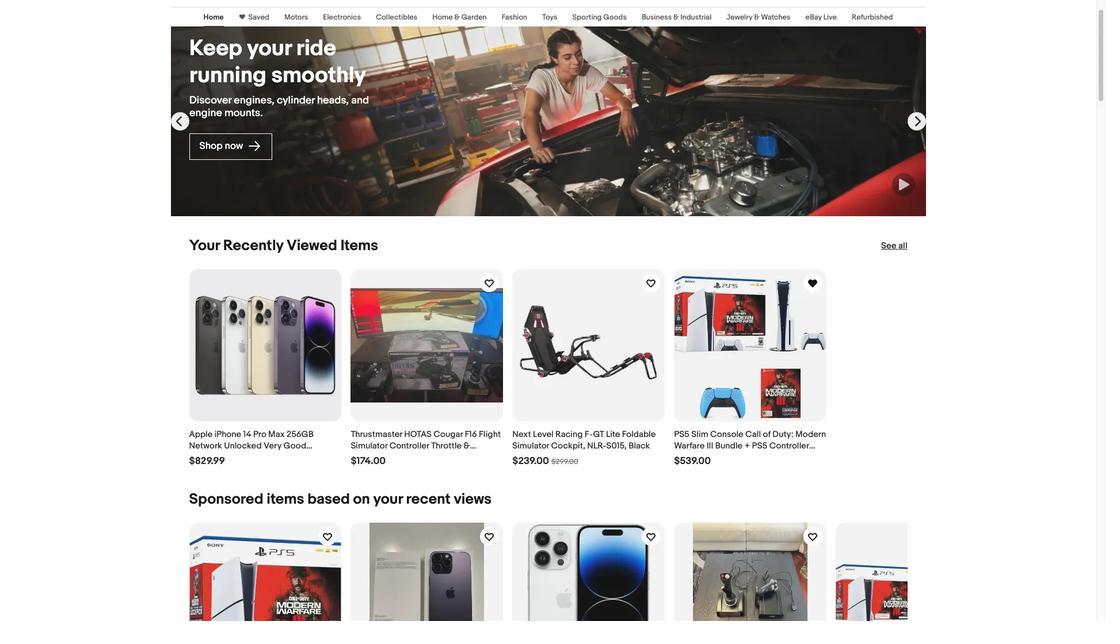 Task type: vqa. For each thing, say whether or not it's contained in the screenshot.
$17.89 to $23.85
no



Task type: locate. For each thing, give the bounding box(es) containing it.
very
[[264, 441, 282, 452]]

simulator inside thrustmaster hotas cougar f16 flight simulator controller throttle & joystick
[[351, 441, 388, 452]]

& right business at the top right of page
[[674, 13, 679, 22]]

simulator inside next level racing f-gt lite foldable simulator cockpit, nlr-s015, black $239.00 $299.00
[[513, 441, 549, 452]]

1 horizontal spatial simulator
[[513, 441, 549, 452]]

your inside keep your ride running smoothly discover engines, cylinder heads, and engine mounts.
[[247, 35, 291, 62]]

industrial
[[681, 13, 712, 22]]

level
[[533, 429, 554, 440]]

lite
[[606, 429, 620, 440]]

ps5 right the +
[[752, 441, 768, 452]]

jewelry
[[727, 13, 753, 22]]

fashion link
[[502, 13, 527, 22]]

electronics link
[[323, 13, 361, 22]]

1 simulator from the left
[[351, 441, 388, 452]]

f16
[[465, 429, 477, 440]]

bundle
[[715, 441, 743, 452]]

home up keep
[[204, 13, 224, 22]]

& right jewelry
[[754, 13, 760, 22]]

condition
[[189, 452, 228, 463]]

cougar
[[434, 429, 463, 440]]

0 horizontal spatial simulator
[[351, 441, 388, 452]]

home left garden
[[433, 13, 453, 22]]

sponsored
[[189, 491, 263, 509]]

0 horizontal spatial home
[[204, 13, 224, 22]]

0 horizontal spatial your
[[247, 35, 291, 62]]

ps5
[[674, 429, 690, 440], [752, 441, 768, 452]]

1 horizontal spatial controller
[[770, 441, 809, 452]]

simulator down next
[[513, 441, 549, 452]]

recently
[[223, 237, 283, 255]]

viewed
[[287, 237, 337, 255]]

&
[[455, 13, 460, 22], [674, 13, 679, 22], [754, 13, 760, 22], [464, 441, 470, 452]]

on
[[353, 491, 370, 509]]

ebay live
[[806, 13, 837, 22]]

1 controller from the left
[[390, 441, 429, 452]]

home
[[204, 13, 224, 22], [433, 13, 453, 22]]

collectibles
[[376, 13, 418, 22]]

sponsored items based on your recent views
[[189, 491, 492, 509]]

& down f16
[[464, 441, 470, 452]]

1 vertical spatial your
[[373, 491, 403, 509]]

electronics
[[323, 13, 361, 22]]

home & garden
[[433, 13, 487, 22]]

running
[[189, 62, 266, 89]]

saved link
[[245, 13, 269, 22]]

2 simulator from the left
[[513, 441, 549, 452]]

gt
[[593, 429, 604, 440]]

home for home & garden
[[433, 13, 453, 22]]

controller inside thrustmaster hotas cougar f16 flight simulator controller throttle & joystick
[[390, 441, 429, 452]]

ps5 up warfare
[[674, 429, 690, 440]]

2 home from the left
[[433, 13, 453, 22]]

fashion
[[502, 13, 527, 22]]

foldable
[[622, 429, 656, 440]]

console
[[710, 429, 744, 440]]

business & industrial
[[642, 13, 712, 22]]

0 horizontal spatial controller
[[390, 441, 429, 452]]

engine
[[189, 107, 222, 120]]

controller down hotas
[[390, 441, 429, 452]]

keep your ride running smoothly main content
[[0, 0, 1097, 622]]

1 home from the left
[[204, 13, 224, 22]]

your
[[247, 35, 291, 62], [373, 491, 403, 509]]

your recently viewed items link
[[189, 237, 378, 255]]

based
[[308, 491, 350, 509]]

& left garden
[[455, 13, 460, 22]]

ebay
[[806, 13, 822, 22]]

simulator up joystick
[[351, 441, 388, 452]]

all
[[899, 241, 908, 252]]

good
[[283, 441, 306, 452]]

your right on
[[373, 491, 403, 509]]

live
[[824, 13, 837, 22]]

simulator
[[351, 441, 388, 452], [513, 441, 549, 452]]

discover
[[189, 94, 231, 107]]

0 vertical spatial your
[[247, 35, 291, 62]]

controller down duty:
[[770, 441, 809, 452]]

collectibles link
[[376, 13, 418, 22]]

heads,
[[317, 94, 349, 107]]

watches
[[761, 13, 791, 22]]

apple
[[189, 429, 213, 440]]

$174.00 text field
[[351, 456, 386, 468]]

1 horizontal spatial home
[[433, 13, 453, 22]]

keep
[[189, 35, 242, 62]]

and
[[351, 94, 369, 107]]

0 horizontal spatial ps5
[[674, 429, 690, 440]]

views
[[454, 491, 492, 509]]

business
[[642, 13, 672, 22]]

controller
[[390, 441, 429, 452], [770, 441, 809, 452]]

hotas
[[404, 429, 432, 440]]

your down saved in the top left of the page
[[247, 35, 291, 62]]

keep your ride running smoothly discover engines, cylinder heads, and engine mounts.
[[189, 35, 369, 120]]

1 horizontal spatial your
[[373, 491, 403, 509]]

engines,
[[234, 94, 274, 107]]

smoothly
[[271, 62, 366, 89]]

2 controller from the left
[[770, 441, 809, 452]]

cylinder
[[277, 94, 315, 107]]

0 vertical spatial ps5
[[674, 429, 690, 440]]

1 vertical spatial ps5
[[752, 441, 768, 452]]



Task type: describe. For each thing, give the bounding box(es) containing it.
ps5 slim console call of duty: modern warfare iii bundle + ps5 controller blue
[[674, 429, 826, 463]]

your recently viewed items
[[189, 237, 378, 255]]

joystick
[[351, 452, 384, 463]]

sporting
[[573, 13, 602, 22]]

flight
[[479, 429, 501, 440]]

saved
[[248, 13, 269, 22]]

$299.00
[[551, 458, 578, 467]]

apple iphone 14 pro max 256gb network unlocked very good condition
[[189, 429, 314, 463]]

jewelry & watches
[[727, 13, 791, 22]]

mounts.
[[224, 107, 263, 120]]

$239.00
[[513, 456, 549, 467]]

thrustmaster hotas cougar f16 flight simulator controller throttle & joystick
[[351, 429, 501, 463]]

network
[[189, 441, 222, 452]]

home for home
[[204, 13, 224, 22]]

ride
[[296, 35, 336, 62]]

$539.00 text field
[[674, 456, 711, 468]]

s015,
[[607, 441, 627, 452]]

unlocked
[[224, 441, 262, 452]]

cockpit,
[[551, 441, 585, 452]]

next
[[513, 429, 531, 440]]

of
[[763, 429, 771, 440]]

toys
[[542, 13, 558, 22]]

warfare
[[674, 441, 705, 452]]

black
[[629, 441, 650, 452]]

modern
[[796, 429, 826, 440]]

sporting goods link
[[573, 13, 627, 22]]

throttle
[[431, 441, 462, 452]]

refurbished
[[852, 13, 893, 22]]

recent
[[406, 491, 451, 509]]

jewelry & watches link
[[727, 13, 791, 22]]

previous price $299.00 text field
[[551, 458, 578, 467]]

+
[[745, 441, 750, 452]]

$174.00
[[351, 456, 386, 467]]

ebay live link
[[806, 13, 837, 22]]

business & industrial link
[[642, 13, 712, 22]]

home & garden link
[[433, 13, 487, 22]]

see all link
[[881, 241, 908, 252]]

garden
[[462, 13, 487, 22]]

max
[[268, 429, 285, 440]]

256gb
[[287, 429, 314, 440]]

blue
[[674, 452, 691, 463]]

motors
[[284, 13, 308, 22]]

$539.00
[[674, 456, 711, 467]]

sporting goods
[[573, 13, 627, 22]]

next level racing f-gt lite foldable simulator cockpit, nlr-s015, black $239.00 $299.00
[[513, 429, 656, 467]]

$829.99
[[189, 456, 225, 467]]

controller inside 'ps5 slim console call of duty: modern warfare iii bundle + ps5 controller blue'
[[770, 441, 809, 452]]

see all
[[881, 241, 908, 252]]

slim
[[692, 429, 708, 440]]

14
[[243, 429, 251, 440]]

racing
[[556, 429, 583, 440]]

shop now
[[199, 141, 245, 152]]

motors link
[[284, 13, 308, 22]]

now
[[225, 141, 243, 152]]

nlr-
[[587, 441, 607, 452]]

toys link
[[542, 13, 558, 22]]

$829.99 text field
[[189, 456, 225, 468]]

& for jewelry
[[754, 13, 760, 22]]

items
[[341, 237, 378, 255]]

items
[[267, 491, 304, 509]]

call
[[746, 429, 761, 440]]

1 horizontal spatial ps5
[[752, 441, 768, 452]]

& inside thrustmaster hotas cougar f16 flight simulator controller throttle & joystick
[[464, 441, 470, 452]]

iphone
[[215, 429, 241, 440]]

& for business
[[674, 13, 679, 22]]

pro
[[253, 429, 266, 440]]

your
[[189, 237, 220, 255]]

f-
[[585, 429, 593, 440]]

refurbished link
[[852, 13, 893, 22]]

iii
[[707, 441, 713, 452]]

thrustmaster
[[351, 429, 402, 440]]

goods
[[604, 13, 627, 22]]

$239.00 text field
[[513, 456, 549, 468]]

& for home
[[455, 13, 460, 22]]

see
[[881, 241, 897, 252]]



